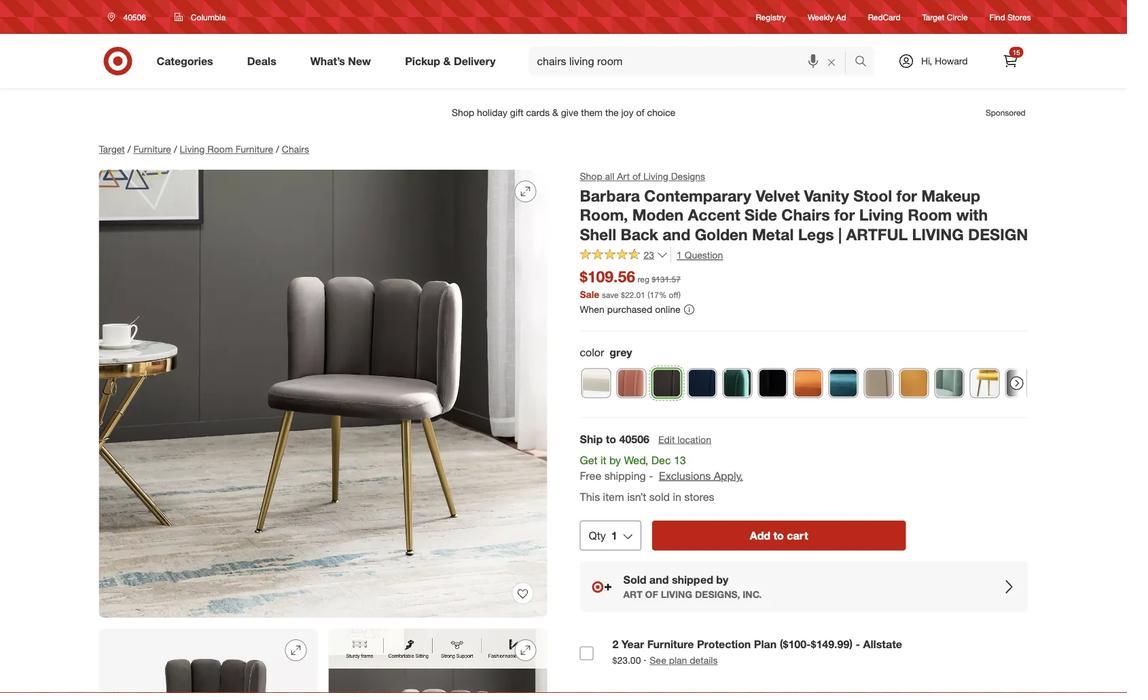 Task type: describe. For each thing, give the bounding box(es) containing it.
stores
[[684, 490, 714, 504]]

barbara contemparary velvet vanity stool for makeup room, moden accent side chairs for living room with shell back and golden metal legs | artful living design, 1 of 14 image
[[99, 170, 547, 618]]

target for target circle
[[922, 12, 945, 22]]

40506 button
[[99, 5, 160, 29]]

living room furniture link
[[180, 143, 273, 155]]

pink image
[[617, 369, 646, 398]]

add to cart button
[[652, 521, 906, 551]]

$149.99)
[[811, 638, 853, 652]]

categories
[[157, 54, 213, 68]]

exclusions
[[659, 469, 711, 483]]

find stores
[[990, 12, 1031, 22]]

&
[[443, 54, 451, 68]]

15 link
[[996, 46, 1026, 76]]

2 horizontal spatial living
[[859, 206, 904, 225]]

redcard
[[868, 12, 901, 22]]

plan
[[669, 655, 687, 667]]

grey image
[[653, 369, 681, 398]]

pickup & delivery link
[[393, 46, 513, 76]]

howard
[[935, 55, 968, 67]]

isn't
[[627, 490, 646, 504]]

qty 1
[[589, 529, 617, 543]]

2 year furniture protection plan ($100-$149.99) - allstate $23.00 · see plan details
[[612, 638, 902, 667]]

search
[[849, 56, 881, 69]]

it
[[601, 454, 606, 467]]

apply.
[[714, 469, 743, 483]]

1 horizontal spatial furniture
[[236, 143, 273, 155]]

item
[[603, 490, 624, 504]]

by inside sold and shipped by art of living designs, inc.
[[716, 574, 729, 587]]

and inside the shop all art of living designs barbara contemparary velvet vanity stool for makeup room, moden accent side chairs for living room with shell back and golden metal legs | artful living design
[[663, 225, 690, 244]]

barbara contemparary velvet vanity stool for makeup room, moden accent side chairs for living room with shell back and golden metal legs | artful living design, 2 of 14 image
[[99, 629, 318, 694]]

shipping
[[604, 469, 646, 483]]

edit location button
[[658, 433, 712, 447]]

teal image
[[829, 369, 858, 398]]

target link
[[99, 143, 125, 155]]

this item isn't sold in stores
[[580, 490, 714, 504]]

moden
[[632, 206, 684, 225]]

designs,
[[695, 589, 740, 601]]

($100-
[[780, 638, 811, 652]]

off
[[669, 290, 679, 300]]

location
[[678, 434, 711, 446]]

deals
[[247, 54, 276, 68]]

2
[[612, 638, 619, 652]]

reg
[[638, 274, 649, 284]]

delivery
[[454, 54, 496, 68]]

circle
[[947, 12, 968, 22]]

deals link
[[236, 46, 293, 76]]

1 question link
[[671, 247, 723, 263]]

sage image
[[935, 369, 964, 398]]

weekly
[[808, 12, 834, 22]]

registry link
[[756, 11, 786, 23]]

designs
[[671, 171, 705, 182]]

yellow image
[[971, 369, 999, 398]]

this
[[580, 490, 600, 504]]

target for target / furniture / living room furniture / chairs
[[99, 143, 125, 155]]

22.01
[[625, 290, 645, 300]]

ad
[[836, 12, 846, 22]]

0 vertical spatial 1
[[677, 249, 682, 261]]

stores
[[1008, 12, 1031, 22]]

$131.57
[[652, 274, 681, 284]]

3 / from the left
[[276, 143, 279, 155]]

sale
[[580, 289, 599, 301]]

year
[[622, 638, 644, 652]]

black image
[[759, 369, 787, 398]]

)
[[679, 290, 681, 300]]

allstate
[[863, 638, 902, 652]]

makeup
[[921, 186, 980, 205]]

orange image
[[794, 369, 822, 398]]

color grey
[[580, 346, 632, 359]]

metal
[[752, 225, 794, 244]]

wed,
[[624, 454, 648, 467]]

barbara
[[580, 186, 640, 205]]

23
[[644, 249, 654, 261]]

golden
[[695, 225, 748, 244]]

target circle link
[[922, 11, 968, 23]]

%
[[659, 290, 667, 300]]

fulfillment region
[[580, 432, 1028, 613]]

see plan details button
[[650, 654, 718, 668]]

weekly ad
[[808, 12, 846, 22]]

protection
[[697, 638, 751, 652]]

accent
[[688, 206, 740, 225]]

1 question
[[677, 249, 723, 261]]

15
[[1013, 48, 1020, 56]]

edit location
[[658, 434, 711, 446]]

furniture for 2
[[647, 638, 694, 652]]

find
[[990, 12, 1005, 22]]

online
[[655, 304, 681, 316]]

pickup & delivery
[[405, 54, 496, 68]]

sold
[[623, 574, 646, 587]]

(
[[648, 290, 650, 300]]

what's new link
[[299, 46, 388, 76]]

to for ship
[[606, 433, 616, 446]]

13
[[674, 454, 686, 467]]

shipped
[[672, 574, 713, 587]]

hi,
[[921, 55, 932, 67]]



Task type: vqa. For each thing, say whether or not it's contained in the screenshot.
shop all spritz
no



Task type: locate. For each thing, give the bounding box(es) containing it.
40506
[[123, 12, 146, 22], [619, 433, 650, 446]]

to right ship
[[606, 433, 616, 446]]

1 horizontal spatial by
[[716, 574, 729, 587]]

0 vertical spatial to
[[606, 433, 616, 446]]

1 horizontal spatial target
[[922, 12, 945, 22]]

mustard image
[[900, 369, 928, 398]]

/ right the furniture link
[[174, 143, 177, 155]]

target left circle
[[922, 12, 945, 22]]

furniture inside 2 year furniture protection plan ($100-$149.99) - allstate $23.00 · see plan details
[[647, 638, 694, 652]]

1 vertical spatial to
[[774, 529, 784, 543]]

1 horizontal spatial living
[[643, 171, 668, 182]]

1 vertical spatial living
[[661, 589, 692, 601]]

qty
[[589, 529, 606, 543]]

0 horizontal spatial room
[[207, 143, 233, 155]]

what's
[[310, 54, 345, 68]]

0 horizontal spatial living
[[661, 589, 692, 601]]

1 vertical spatial chairs
[[782, 206, 830, 225]]

plan
[[754, 638, 777, 652]]

of
[[632, 171, 641, 182]]

living inside sold and shipped by art of living designs, inc.
[[661, 589, 692, 601]]

0 vertical spatial and
[[663, 225, 690, 244]]

living up artful
[[859, 206, 904, 225]]

and
[[663, 225, 690, 244], [649, 574, 669, 587]]

1 vertical spatial living
[[643, 171, 668, 182]]

free
[[580, 469, 601, 483]]

room right the furniture link
[[207, 143, 233, 155]]

0 vertical spatial living
[[912, 225, 964, 244]]

vanity
[[804, 186, 849, 205]]

0 vertical spatial for
[[897, 186, 917, 205]]

room inside the shop all art of living designs barbara contemparary velvet vanity stool for makeup room, moden accent side chairs for living room with shell back and golden metal legs | artful living design
[[908, 206, 952, 225]]

save
[[602, 290, 619, 300]]

living right of on the top
[[643, 171, 668, 182]]

by
[[609, 454, 621, 467], [716, 574, 729, 587]]

0 vertical spatial 40506
[[123, 12, 146, 22]]

2 horizontal spatial /
[[276, 143, 279, 155]]

living for barbara
[[643, 171, 668, 182]]

0 horizontal spatial furniture
[[133, 143, 171, 155]]

40506 inside fulfillment region
[[619, 433, 650, 446]]

grey
[[610, 346, 632, 359]]

1 vertical spatial and
[[649, 574, 669, 587]]

by right it
[[609, 454, 621, 467]]

living inside the shop all art of living designs barbara contemparary velvet vanity stool for makeup room, moden accent side chairs for living room with shell back and golden metal legs | artful living design
[[912, 225, 964, 244]]

to right add at the bottom
[[774, 529, 784, 543]]

0 vertical spatial by
[[609, 454, 621, 467]]

/ right target link
[[128, 143, 131, 155]]

for right "stool"
[[897, 186, 917, 205]]

to for add
[[774, 529, 784, 543]]

0 horizontal spatial chairs
[[282, 143, 309, 155]]

living
[[912, 225, 964, 244], [661, 589, 692, 601]]

furniture left chairs link
[[236, 143, 273, 155]]

None checkbox
[[580, 647, 593, 661]]

0 horizontal spatial for
[[834, 206, 855, 225]]

stool
[[854, 186, 892, 205]]

0 vertical spatial chairs
[[282, 143, 309, 155]]

|
[[838, 225, 842, 244]]

1 horizontal spatial to
[[774, 529, 784, 543]]

1
[[677, 249, 682, 261], [611, 529, 617, 543]]

chairs
[[282, 143, 309, 155], [782, 206, 830, 225]]

barbara contemparary velvet vanity stool for makeup room, moden accent side chairs for living room with shell back and golden metal legs | artful living design, 3 of 14 image
[[328, 629, 547, 694]]

art
[[623, 589, 643, 601]]

for up |
[[834, 206, 855, 225]]

ivory image
[[582, 369, 610, 398]]

add to cart
[[750, 529, 808, 543]]

and down moden
[[663, 225, 690, 244]]

40506 up wed,
[[619, 433, 650, 446]]

1 horizontal spatial /
[[174, 143, 177, 155]]

contemparary
[[644, 186, 751, 205]]

40506 left columbia dropdown button at the left of the page
[[123, 12, 146, 22]]

1 right qty at the bottom right of page
[[611, 529, 617, 543]]

$109.56
[[580, 267, 635, 286]]

hi, howard
[[921, 55, 968, 67]]

advertisement region
[[88, 96, 1039, 129]]

room
[[207, 143, 233, 155], [908, 206, 952, 225]]

image gallery element
[[99, 170, 547, 694]]

- down dec
[[649, 469, 653, 483]]

inc.
[[743, 589, 762, 601]]

0 vertical spatial target
[[922, 12, 945, 22]]

furniture right target link
[[133, 143, 171, 155]]

see
[[650, 655, 666, 667]]

target left the furniture link
[[99, 143, 125, 155]]

room down the "makeup"
[[908, 206, 952, 225]]

purchased
[[607, 304, 652, 316]]

2 horizontal spatial furniture
[[647, 638, 694, 652]]

side
[[745, 206, 777, 225]]

design
[[968, 225, 1028, 244]]

chairs inside the shop all art of living designs barbara contemparary velvet vanity stool for makeup room, moden accent side chairs for living room with shell back and golden metal legs | artful living design
[[782, 206, 830, 225]]

40506 inside dropdown button
[[123, 12, 146, 22]]

1 horizontal spatial 1
[[677, 249, 682, 261]]

back
[[621, 225, 658, 244]]

1 horizontal spatial 40506
[[619, 433, 650, 446]]

1 vertical spatial 1
[[611, 529, 617, 543]]

add
[[750, 529, 770, 543]]

1 left question
[[677, 249, 682, 261]]

23 link
[[580, 247, 668, 264]]

1 / from the left
[[128, 143, 131, 155]]

0 horizontal spatial target
[[99, 143, 125, 155]]

1 horizontal spatial -
[[856, 638, 860, 652]]

0 horizontal spatial 40506
[[123, 12, 146, 22]]

0 horizontal spatial 1
[[611, 529, 617, 543]]

1 vertical spatial for
[[834, 206, 855, 225]]

artful
[[846, 225, 908, 244]]

1 horizontal spatial living
[[912, 225, 964, 244]]

to
[[606, 433, 616, 446], [774, 529, 784, 543]]

purple image
[[1006, 369, 1034, 398]]

0 horizontal spatial /
[[128, 143, 131, 155]]

furniture
[[133, 143, 171, 155], [236, 143, 273, 155], [647, 638, 694, 652]]

and up of
[[649, 574, 669, 587]]

1 horizontal spatial chairs
[[782, 206, 830, 225]]

1 vertical spatial -
[[856, 638, 860, 652]]

cart
[[787, 529, 808, 543]]

0 horizontal spatial by
[[609, 454, 621, 467]]

living down 'with'
[[912, 225, 964, 244]]

1 vertical spatial target
[[99, 143, 125, 155]]

search button
[[849, 46, 881, 79]]

1 vertical spatial 40506
[[619, 433, 650, 446]]

sold
[[649, 490, 670, 504]]

0 vertical spatial room
[[207, 143, 233, 155]]

find stores link
[[990, 11, 1031, 23]]

- left allstate
[[856, 638, 860, 652]]

color
[[580, 346, 604, 359]]

1 vertical spatial by
[[716, 574, 729, 587]]

What can we help you find? suggestions appear below search field
[[529, 46, 858, 76]]

0 vertical spatial -
[[649, 469, 653, 483]]

green image
[[723, 369, 752, 398]]

what's new
[[310, 54, 371, 68]]

1 vertical spatial room
[[908, 206, 952, 225]]

0 horizontal spatial to
[[606, 433, 616, 446]]

sold and shipped by art of living designs, inc.
[[623, 574, 762, 601]]

0 horizontal spatial living
[[180, 143, 205, 155]]

chairs link
[[282, 143, 309, 155]]

art
[[617, 171, 630, 182]]

1 horizontal spatial room
[[908, 206, 952, 225]]

by up designs, in the right of the page
[[716, 574, 729, 587]]

/ left chairs link
[[276, 143, 279, 155]]

shell
[[580, 225, 616, 244]]

ship
[[580, 433, 603, 446]]

get it by wed, dec 13 free shipping - exclusions apply.
[[580, 454, 743, 483]]

dec
[[651, 454, 671, 467]]

for
[[897, 186, 917, 205], [834, 206, 855, 225]]

1 horizontal spatial for
[[897, 186, 917, 205]]

0 vertical spatial living
[[180, 143, 205, 155]]

2 / from the left
[[174, 143, 177, 155]]

to inside button
[[774, 529, 784, 543]]

furniture up plan
[[647, 638, 694, 652]]

0 horizontal spatial -
[[649, 469, 653, 483]]

velvet
[[756, 186, 800, 205]]

2 vertical spatial living
[[859, 206, 904, 225]]

with
[[956, 206, 988, 225]]

$23.00
[[612, 655, 641, 667]]

room,
[[580, 206, 628, 225]]

- inside get it by wed, dec 13 free shipping - exclusions apply.
[[649, 469, 653, 483]]

and inside sold and shipped by art of living designs, inc.
[[649, 574, 669, 587]]

17
[[650, 290, 659, 300]]

$
[[621, 290, 625, 300]]

living down shipped
[[661, 589, 692, 601]]

furniture link
[[133, 143, 171, 155]]

registry
[[756, 12, 786, 22]]

tan image
[[865, 369, 893, 398]]

shop
[[580, 171, 602, 182]]

navy image
[[688, 369, 716, 398]]

by inside get it by wed, dec 13 free shipping - exclusions apply.
[[609, 454, 621, 467]]

living for furniture
[[180, 143, 205, 155]]

ship to 40506
[[580, 433, 650, 446]]

shop all art of living designs barbara contemparary velvet vanity stool for makeup room, moden accent side chairs for living room with shell back and golden metal legs | artful living design
[[580, 171, 1028, 244]]

- inside 2 year furniture protection plan ($100-$149.99) - allstate $23.00 · see plan details
[[856, 638, 860, 652]]

living right the furniture link
[[180, 143, 205, 155]]

1 inside fulfillment region
[[611, 529, 617, 543]]

furniture for target
[[133, 143, 171, 155]]

details
[[690, 655, 718, 667]]

get
[[580, 454, 598, 467]]

all
[[605, 171, 614, 182]]

of
[[645, 589, 658, 601]]



